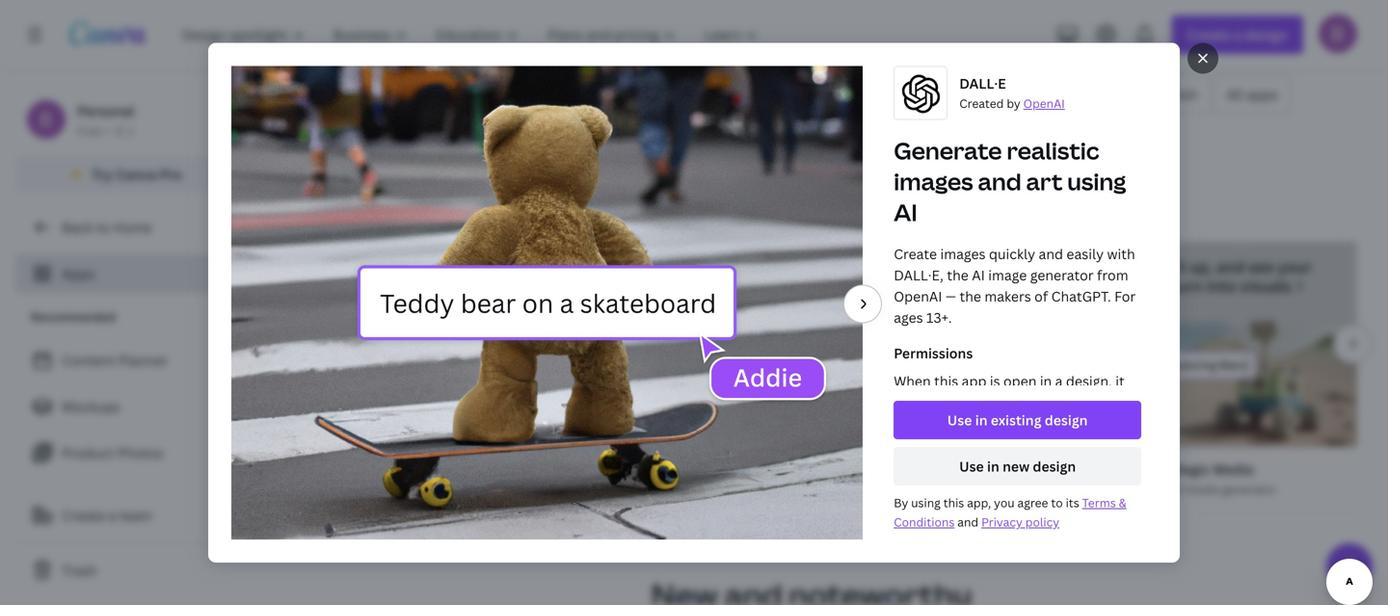 Task type: vqa. For each thing, say whether or not it's contained in the screenshot.


Task type: locate. For each thing, give the bounding box(es) containing it.
ai
[[894, 197, 918, 228], [972, 266, 986, 284], [384, 276, 399, 297], [671, 276, 687, 297], [333, 482, 344, 498], [612, 482, 624, 498], [1172, 482, 1183, 498]]

0 horizontal spatial openai
[[459, 482, 501, 498]]

0 vertical spatial you
[[674, 85, 698, 104]]

0 horizontal spatial you
[[674, 85, 698, 104]]

the
[[947, 266, 969, 284], [960, 287, 982, 306]]

generate
[[894, 135, 1003, 166], [283, 257, 352, 277], [892, 482, 944, 498]]

apps left we
[[808, 187, 845, 208]]

1 horizontal spatial generate realistic images and art using ai
[[894, 135, 1127, 228]]

1 vertical spatial in
[[976, 411, 988, 429]]

1 horizontal spatial create
[[842, 257, 892, 277]]

in for existing
[[976, 411, 988, 429]]

apps up think
[[844, 144, 920, 186]]

for left ai-
[[649, 85, 670, 104]]

0 vertical spatial to
[[96, 218, 110, 237]]

the
[[634, 187, 662, 208]]

generator up chatgpt.
[[1031, 266, 1094, 284]]

apps link
[[15, 255, 251, 293]]

and privacy policy
[[955, 514, 1060, 530]]

art
[[1027, 166, 1063, 197], [315, 276, 336, 297]]

trending
[[705, 144, 838, 186]]

1 horizontal spatial a
[[1056, 372, 1063, 390]]

0 horizontal spatial create
[[62, 507, 105, 525]]

generator inside "create images quickly and easily with dall·e, the ai image generator from openai — the makers of chatgpt. for ages 13+."
[[1031, 266, 1094, 284]]

photorealistic
[[562, 276, 668, 297]]

you left ai-
[[674, 85, 698, 104]]

dall·e inside dall·e created by openai
[[960, 74, 1007, 92]]

dall·e for dall·e created by openai
[[960, 74, 1007, 92]]

dream it up, and see your words turn into visuals
[[1122, 257, 1313, 297]]

1 vertical spatial it
[[1116, 372, 1125, 390]]

0 vertical spatial a
[[1056, 372, 1063, 390]]

your left text
[[600, 257, 635, 277]]

it right design,
[[1116, 372, 1125, 390]]

0 horizontal spatial a
[[108, 507, 116, 525]]

ai inside "create images quickly and easily with dall·e, the ai image generator from openai — the makers of chatgpt. for ages 13+."
[[972, 266, 986, 284]]

ai inside "imagen ai image generator by google"
[[612, 482, 624, 498]]

0 horizontal spatial image
[[627, 482, 660, 498]]

images inside turn your text into photorealistic ai images
[[691, 276, 743, 297]]

this left 'app'
[[935, 372, 959, 390]]

dall·e for dall·e ai image generator by openai
[[333, 460, 380, 479]]

when
[[894, 372, 931, 390]]

2 horizontal spatial generator
[[1223, 482, 1278, 498]]

2 vertical spatial using
[[912, 495, 941, 511]]

1 vertical spatial to
[[1029, 257, 1045, 277]]

mockups
[[62, 398, 120, 416]]

1 horizontal spatial dall·e
[[960, 74, 1007, 92]]

your inside create dynamic palettes to enhance your designs
[[910, 276, 944, 297]]

design
[[1045, 411, 1088, 429], [1033, 457, 1077, 476]]

1 horizontal spatial by
[[720, 482, 734, 498]]

your inside dream it up, and see your words turn into visuals
[[1278, 257, 1313, 277]]

0 vertical spatial generate realistic images and art using ai
[[894, 135, 1127, 228]]

openai
[[1024, 95, 1066, 111], [894, 287, 943, 306], [459, 482, 501, 498]]

in right open at the right of page
[[1041, 372, 1053, 390]]

and inside dream it up, and see your words turn into visuals
[[1217, 257, 1245, 277]]

generator inside "imagen ai image generator by google"
[[662, 482, 717, 498]]

in left existing
[[976, 411, 988, 429]]

2 horizontal spatial your
[[1278, 257, 1313, 277]]

create inside button
[[62, 507, 105, 525]]

use inside 'dropdown button'
[[948, 411, 973, 429]]

1 vertical spatial openai
[[894, 287, 943, 306]]

use inside dropdown button
[[960, 457, 984, 476]]

0 horizontal spatial using
[[340, 276, 380, 297]]

&
[[1119, 495, 1127, 511]]

0 vertical spatial design
[[1045, 411, 1088, 429]]

the up the —
[[947, 266, 969, 284]]

design down design,
[[1045, 411, 1088, 429]]

share and publish button
[[1069, 75, 1211, 114]]

2 horizontal spatial to
[[1052, 495, 1064, 511]]

generator inside 'magic media ai media generator'
[[1223, 482, 1278, 498]]

create up dall·e,
[[894, 245, 938, 263]]

1 vertical spatial you
[[995, 495, 1015, 511]]

for inside "create images quickly and easily with dall·e, the ai image generator from openai — the makers of chatgpt. for ages 13+."
[[1115, 287, 1136, 306]]

list containing content planner
[[15, 341, 251, 473]]

create inside create dynamic palettes to enhance your designs
[[842, 257, 892, 277]]

generate realistic images and art using ai
[[894, 135, 1127, 228], [283, 257, 472, 297]]

0 horizontal spatial it
[[1116, 372, 1125, 390]]

the right the —
[[960, 287, 982, 306]]

agree
[[1018, 495, 1049, 511]]

using
[[1068, 166, 1127, 197], [340, 276, 380, 297], [912, 495, 941, 511]]

apps inside button
[[1248, 85, 1279, 104]]

try
[[92, 165, 113, 184]]

1 vertical spatial using
[[340, 276, 380, 297]]

ai right text
[[671, 276, 687, 297]]

ai left image
[[333, 482, 344, 498]]

this inside permissions when this app is open in a design, it can:
[[935, 372, 959, 390]]

you
[[674, 85, 698, 104], [995, 495, 1015, 511]]

all apps button
[[1215, 75, 1292, 114]]

0 horizontal spatial your
[[600, 257, 635, 277]]

create inside "create images quickly and easily with dall·e, the ai image generator from openai — the makers of chatgpt. for ages 13+."
[[894, 245, 938, 263]]

0 vertical spatial for
[[649, 85, 670, 104]]

content planner link
[[15, 341, 251, 380]]

to inside create dynamic palettes to enhance your designs
[[1029, 257, 1045, 277]]

your left the —
[[910, 276, 944, 297]]

palettes inside shade generate color palettes
[[978, 482, 1024, 498]]

0 horizontal spatial for
[[649, 85, 670, 104]]

image down imagen
[[627, 482, 660, 498]]

0 horizontal spatial dall·e
[[333, 460, 380, 479]]

terms & conditions
[[894, 495, 1127, 530]]

0 horizontal spatial generate realistic images and art using ai
[[283, 257, 472, 297]]

apps
[[1248, 85, 1279, 104], [844, 144, 920, 186], [808, 187, 845, 208]]

2 horizontal spatial create
[[894, 245, 938, 263]]

0 vertical spatial palettes
[[964, 257, 1026, 277]]

by
[[894, 495, 909, 511]]

media
[[1186, 482, 1220, 498]]

by right 'generator'
[[443, 482, 457, 498]]

1 vertical spatial design
[[1033, 457, 1077, 476]]

design right new
[[1033, 457, 1077, 476]]

create for create images quickly and easily with dall·e, the ai image generator from openai — the makers of chatgpt. for ages 13+.
[[894, 245, 938, 263]]

create for create dynamic palettes to enhance your designs
[[842, 257, 892, 277]]

1 horizontal spatial it
[[1175, 257, 1186, 277]]

palettes
[[964, 257, 1026, 277], [978, 482, 1024, 498]]

love
[[958, 187, 990, 208]]

1 vertical spatial dall·e
[[333, 460, 380, 479]]

dall·e image
[[283, 463, 321, 501]]

use down 'app'
[[948, 411, 973, 429]]

0 vertical spatial image
[[989, 266, 1027, 284]]

1 vertical spatial apps
[[844, 144, 920, 186]]

1 vertical spatial image
[[627, 482, 660, 498]]

a inside button
[[108, 507, 116, 525]]

to left its
[[1052, 495, 1064, 511]]

2 vertical spatial openai
[[459, 482, 501, 498]]

for you button
[[637, 75, 710, 114]]

1 vertical spatial use
[[960, 457, 984, 476]]

2 vertical spatial apps
[[808, 187, 845, 208]]

and inside "trending apps the latest and greatest apps we think you'll love"
[[712, 187, 740, 208]]

magic media image
[[1106, 312, 1361, 447], [1122, 463, 1160, 501]]

1 vertical spatial generate realistic images and art using ai
[[283, 257, 472, 297]]

ai down magic
[[1172, 482, 1183, 498]]

apps right all
[[1248, 85, 1279, 104]]

into right text
[[671, 257, 701, 277]]

by left openai link
[[1007, 95, 1021, 111]]

openai link
[[1024, 95, 1066, 111]]

palettes down new
[[978, 482, 1024, 498]]

create left team
[[62, 507, 105, 525]]

1 horizontal spatial you
[[995, 495, 1015, 511]]

0 horizontal spatial realistic
[[356, 257, 416, 277]]

design inside 'dropdown button'
[[1045, 411, 1088, 429]]

magic media ai media generator
[[1172, 460, 1278, 498]]

1 horizontal spatial your
[[910, 276, 944, 297]]

0 vertical spatial apps
[[1248, 85, 1279, 104]]

dall·e up image
[[333, 460, 380, 479]]

a left design,
[[1056, 372, 1063, 390]]

your
[[600, 257, 635, 277], [1278, 257, 1313, 277], [910, 276, 944, 297]]

dall·e ai image generator by openai
[[333, 460, 501, 498]]

use in new design
[[960, 457, 1077, 476]]

shade image
[[827, 312, 1081, 447], [842, 463, 881, 501]]

2 horizontal spatial openai
[[1024, 95, 1066, 111]]

palettes up "makers"
[[964, 257, 1026, 277]]

to right back
[[96, 218, 110, 237]]

1 horizontal spatial for
[[1115, 287, 1136, 306]]

1 horizontal spatial into
[[1207, 276, 1237, 297]]

0 horizontal spatial into
[[671, 257, 701, 277]]

publish
[[1150, 85, 1198, 104]]

0 vertical spatial the
[[947, 266, 969, 284]]

images
[[894, 166, 974, 197], [941, 245, 986, 263], [419, 257, 472, 277], [691, 276, 743, 297]]

use in new design button
[[894, 447, 1142, 486]]

to
[[96, 218, 110, 237], [1029, 257, 1045, 277], [1052, 495, 1064, 511]]

your for create dynamic palettes to enhance your designs
[[910, 276, 944, 297]]

image
[[989, 266, 1027, 284], [627, 482, 660, 498]]

1 horizontal spatial to
[[1029, 257, 1045, 277]]

list
[[15, 341, 251, 473]]

2 vertical spatial generate
[[892, 482, 944, 498]]

pro
[[160, 165, 182, 184]]

your inside turn your text into photorealistic ai images
[[600, 257, 635, 277]]

dall·e inside dall·e ai image generator by openai
[[333, 460, 380, 479]]

1 horizontal spatial generator
[[1031, 266, 1094, 284]]

design essentials
[[941, 85, 1053, 104]]

quickly
[[990, 245, 1036, 263]]

use in existing design button
[[894, 401, 1142, 440]]

0 vertical spatial realistic
[[1007, 135, 1100, 166]]

share
[[1082, 85, 1119, 104]]

home
[[113, 218, 152, 237]]

ai inside 'magic media ai media generator'
[[1172, 482, 1183, 498]]

existing
[[991, 411, 1042, 429]]

greatest
[[743, 187, 805, 208]]

use up color
[[960, 457, 984, 476]]

you inside "button"
[[674, 85, 698, 104]]

generator left the google
[[662, 482, 717, 498]]

0 vertical spatial using
[[1068, 166, 1127, 197]]

by using this app, you agree to its
[[894, 495, 1083, 511]]

into right "turn"
[[1207, 276, 1237, 297]]

in inside permissions when this app is open in a design, it can:
[[1041, 372, 1053, 390]]

1 horizontal spatial art
[[1027, 166, 1063, 197]]

imagen image
[[547, 312, 802, 447], [562, 463, 601, 501]]

product photos
[[62, 444, 163, 462]]

create dynamic palettes to enhance your designs
[[842, 257, 1045, 297]]

0 vertical spatial use
[[948, 411, 973, 429]]

0 vertical spatial art
[[1027, 166, 1063, 197]]

generator down the media at the right bottom of page
[[1223, 482, 1278, 498]]

with
[[1108, 245, 1136, 263]]

0 vertical spatial in
[[1041, 372, 1053, 390]]

2 horizontal spatial using
[[1068, 166, 1127, 197]]

see
[[1249, 257, 1275, 277]]

1 horizontal spatial image
[[989, 266, 1027, 284]]

design for use in existing design
[[1045, 411, 1088, 429]]

1 vertical spatial palettes
[[978, 482, 1024, 498]]

policy
[[1026, 514, 1060, 530]]

0 horizontal spatial by
[[443, 482, 457, 498]]

0 vertical spatial this
[[935, 372, 959, 390]]

create left dall·e,
[[842, 257, 892, 277]]

0 vertical spatial dall·e
[[960, 74, 1007, 92]]

0 horizontal spatial art
[[315, 276, 336, 297]]

ai down imagen
[[612, 482, 624, 498]]

by inside dall·e ai image generator by openai
[[443, 482, 457, 498]]

by left the google
[[720, 482, 734, 498]]

design
[[941, 85, 985, 104]]

by inside "imagen ai image generator by google"
[[720, 482, 734, 498]]

to up of
[[1029, 257, 1045, 277]]

photos
[[117, 444, 163, 462]]

use in existing design
[[948, 411, 1088, 429]]

ai up "makers"
[[972, 266, 986, 284]]

2 horizontal spatial by
[[1007, 95, 1021, 111]]

shade generate color palettes
[[892, 460, 1024, 498]]

this
[[935, 372, 959, 390], [944, 495, 965, 511]]

dall·e up created
[[960, 74, 1007, 92]]

it left up, on the top of page
[[1175, 257, 1186, 277]]

0 vertical spatial it
[[1175, 257, 1186, 277]]

generator
[[383, 482, 440, 498]]

your right see
[[1278, 257, 1313, 277]]

1 horizontal spatial openai
[[894, 287, 943, 306]]

ai inside turn your text into photorealistic ai images
[[671, 276, 687, 297]]

1
[[128, 123, 134, 139]]

0 vertical spatial openai
[[1024, 95, 1066, 111]]

in inside 'dropdown button'
[[976, 411, 988, 429]]

image up "makers"
[[989, 266, 1027, 284]]

1 vertical spatial a
[[108, 507, 116, 525]]

in inside dropdown button
[[988, 457, 1000, 476]]

for you
[[649, 85, 698, 104]]

1 vertical spatial this
[[944, 495, 965, 511]]

0 horizontal spatial generator
[[662, 482, 717, 498]]

into
[[671, 257, 701, 277], [1207, 276, 1237, 297]]

0 vertical spatial shade image
[[827, 312, 1081, 447]]

magic media image right terms
[[1122, 463, 1160, 501]]

this left app,
[[944, 495, 965, 511]]

1 vertical spatial imagen image
[[562, 463, 601, 501]]

from
[[1098, 266, 1129, 284]]

use
[[948, 411, 973, 429], [960, 457, 984, 476]]

a left team
[[108, 507, 116, 525]]

2 vertical spatial in
[[988, 457, 1000, 476]]

design inside dropdown button
[[1033, 457, 1077, 476]]

1 vertical spatial for
[[1115, 287, 1136, 306]]

trash link
[[15, 552, 251, 590]]

for down from
[[1115, 287, 1136, 306]]

magic media image up the media at the right bottom of page
[[1106, 312, 1361, 447]]

in left new
[[988, 457, 1000, 476]]

1 vertical spatial realistic
[[356, 257, 416, 277]]

visuals
[[1240, 276, 1292, 297]]

1 vertical spatial generate
[[283, 257, 352, 277]]

you up the privacy
[[995, 495, 1015, 511]]

content
[[62, 352, 115, 370]]

imagen
[[612, 460, 661, 479]]



Task type: describe. For each thing, give the bounding box(es) containing it.
back to home link
[[15, 208, 251, 247]]

image inside "imagen ai image generator by google"
[[627, 482, 660, 498]]

0 vertical spatial imagen image
[[547, 312, 802, 447]]

content planner
[[62, 352, 169, 370]]

into inside dream it up, and see your words turn into visuals
[[1207, 276, 1237, 297]]

dall·e image
[[267, 312, 522, 447]]

2 vertical spatial to
[[1052, 495, 1064, 511]]

in for new
[[988, 457, 1000, 476]]

this for app
[[935, 372, 959, 390]]

create a team
[[62, 507, 152, 525]]

all apps
[[1227, 85, 1279, 104]]

top level navigation element
[[170, 15, 775, 54]]

shade
[[892, 460, 933, 479]]

and inside button
[[1122, 85, 1147, 104]]

by for generate realistic images and art using ai
[[443, 482, 457, 498]]

can:
[[894, 393, 921, 412]]

privacy policy link
[[982, 514, 1060, 530]]

openai inside dall·e created by openai
[[1024, 95, 1066, 111]]

0 vertical spatial generate
[[894, 135, 1003, 166]]

we
[[848, 187, 869, 208]]

permissions when this app is open in a design, it can:
[[894, 344, 1125, 412]]

it inside dream it up, and see your words turn into visuals
[[1175, 257, 1186, 277]]

imagen ai image generator by google
[[612, 460, 776, 498]]

mockups link
[[15, 388, 251, 426]]

use for use in new design
[[960, 457, 984, 476]]

latest
[[666, 187, 708, 208]]

trending apps the latest and greatest apps we think you'll love
[[634, 144, 990, 208]]

text
[[638, 257, 668, 277]]

terms
[[1083, 495, 1117, 511]]

and inside "create images quickly and easily with dall·e, the ai image generator from openai — the makers of chatgpt. for ages 13+."
[[1039, 245, 1064, 263]]

terms & conditions link
[[894, 495, 1127, 530]]

all
[[1227, 85, 1244, 104]]

essentials
[[988, 85, 1053, 104]]

apps for all
[[1248, 85, 1279, 104]]

ai up dall·e image
[[384, 276, 399, 297]]

try canva pro
[[92, 165, 182, 184]]

image
[[347, 482, 380, 498]]

image inside "create images quickly and easily with dall·e, the ai image generator from openai — the makers of chatgpt. for ages 13+."
[[989, 266, 1027, 284]]

1 vertical spatial shade image
[[842, 463, 881, 501]]

planner
[[118, 352, 169, 370]]

magic
[[1172, 460, 1211, 479]]

productivity
[[831, 85, 912, 104]]

use for use in existing design
[[948, 411, 973, 429]]

ai right we
[[894, 197, 918, 228]]

turn
[[562, 257, 596, 277]]

free
[[77, 123, 102, 139]]

openai inside dall·e ai image generator by openai
[[459, 482, 501, 498]]

apps for trending
[[844, 144, 920, 186]]

openai inside "create images quickly and easily with dall·e, the ai image generator from openai — the makers of chatgpt. for ages 13+."
[[894, 287, 943, 306]]

1 horizontal spatial using
[[912, 495, 941, 511]]

generate inside shade generate color palettes
[[892, 482, 944, 498]]

of
[[1035, 287, 1049, 306]]

1 vertical spatial magic media image
[[1122, 463, 1160, 501]]

dall·e,
[[894, 266, 944, 284]]

create images quickly and easily with dall·e, the ai image generator from openai — the makers of chatgpt. for ages 13+.
[[894, 245, 1136, 327]]

makers
[[985, 287, 1032, 306]]

ai-powered
[[727, 85, 802, 104]]

try canva pro button
[[15, 156, 251, 193]]

ai-powered button
[[714, 75, 815, 114]]

1 vertical spatial the
[[960, 287, 982, 306]]

free •
[[77, 123, 110, 139]]

back to home
[[62, 218, 152, 237]]

palettes inside create dynamic palettes to enhance your designs
[[964, 257, 1026, 277]]

productivity button
[[819, 75, 924, 114]]

ai inside dall·e ai image generator by openai
[[333, 482, 344, 498]]

conditions
[[894, 514, 955, 530]]

new
[[1003, 457, 1030, 476]]

apps
[[62, 265, 95, 283]]

canva
[[116, 165, 156, 184]]

its
[[1066, 495, 1080, 511]]

dynamic
[[896, 257, 960, 277]]

chatgpt.
[[1052, 287, 1112, 306]]

turn your text into photorealistic ai images
[[562, 257, 743, 297]]

app
[[962, 372, 987, 390]]

for inside "button"
[[649, 85, 670, 104]]

a inside permissions when this app is open in a design, it can:
[[1056, 372, 1063, 390]]

words
[[1122, 276, 1167, 297]]

Input field to search for apps search field
[[305, 76, 601, 113]]

product
[[62, 444, 114, 462]]

it inside permissions when this app is open in a design, it can:
[[1116, 372, 1125, 390]]

images inside "create images quickly and easily with dall·e, the ai image generator from openai — the makers of chatgpt. for ages 13+."
[[941, 245, 986, 263]]

1 vertical spatial art
[[315, 276, 336, 297]]

recommended
[[31, 309, 116, 325]]

1 horizontal spatial realistic
[[1007, 135, 1100, 166]]

think
[[873, 187, 910, 208]]

up,
[[1190, 257, 1213, 277]]

trash
[[62, 562, 97, 580]]

create for create a team
[[62, 507, 105, 525]]

ages
[[894, 308, 924, 327]]

turn
[[1171, 276, 1203, 297]]

privacy
[[982, 514, 1023, 530]]

0 vertical spatial magic media image
[[1106, 312, 1361, 447]]

you'll
[[914, 187, 955, 208]]

powered
[[745, 85, 802, 104]]

by inside dall·e created by openai
[[1007, 95, 1021, 111]]

back
[[62, 218, 93, 237]]

design,
[[1067, 372, 1113, 390]]

dream
[[1122, 257, 1172, 277]]

is
[[990, 372, 1001, 390]]

your for dream it up, and see your words turn into visuals
[[1278, 257, 1313, 277]]

open
[[1004, 372, 1037, 390]]

designs
[[948, 276, 1005, 297]]

13+.
[[927, 308, 953, 327]]

app,
[[968, 495, 992, 511]]

design essentials button
[[928, 75, 1065, 114]]

share and publish
[[1082, 85, 1198, 104]]

by for turn your text into photorealistic ai images
[[720, 482, 734, 498]]

this for app,
[[944, 495, 965, 511]]

easily
[[1067, 245, 1104, 263]]

0 horizontal spatial to
[[96, 218, 110, 237]]

personal
[[77, 102, 134, 120]]

permissions
[[894, 344, 973, 362]]

design for use in new design
[[1033, 457, 1077, 476]]

into inside turn your text into photorealistic ai images
[[671, 257, 701, 277]]

google
[[737, 482, 776, 498]]

color
[[946, 482, 975, 498]]



